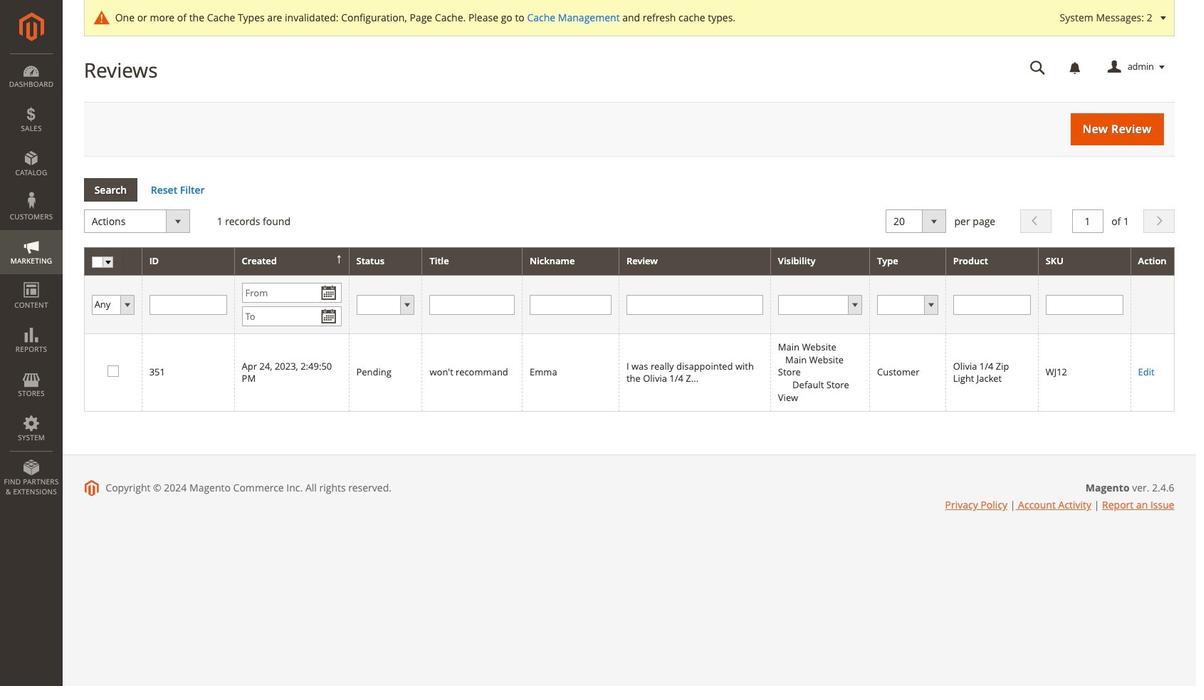 Task type: locate. For each thing, give the bounding box(es) containing it.
None text field
[[1021, 55, 1056, 80], [1073, 210, 1104, 233], [149, 295, 227, 315], [954, 295, 1031, 315], [1021, 55, 1056, 80], [1073, 210, 1104, 233], [149, 295, 227, 315], [954, 295, 1031, 315]]

menu bar
[[0, 53, 63, 504]]

To text field
[[242, 306, 342, 326]]

None text field
[[430, 295, 515, 315], [530, 295, 612, 315], [627, 295, 764, 315], [1046, 295, 1124, 315], [430, 295, 515, 315], [530, 295, 612, 315], [627, 295, 764, 315], [1046, 295, 1124, 315]]

magento admin panel image
[[19, 12, 44, 41]]

None checkbox
[[107, 365, 117, 375]]



Task type: vqa. For each thing, say whether or not it's contained in the screenshot.
To text field
yes



Task type: describe. For each thing, give the bounding box(es) containing it.
From text field
[[242, 283, 342, 303]]



